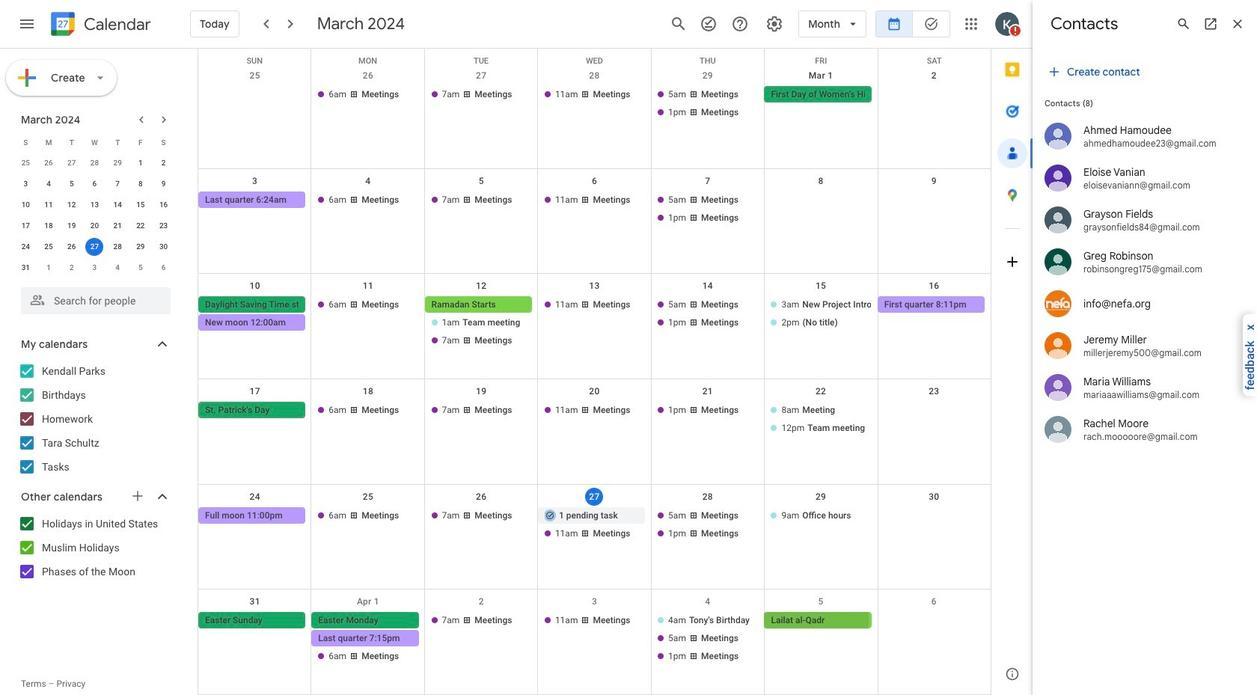 Task type: vqa. For each thing, say whether or not it's contained in the screenshot.
3rd am from the bottom
no



Task type: describe. For each thing, give the bounding box(es) containing it.
10 element
[[17, 196, 35, 214]]

2 element
[[155, 154, 173, 172]]

april 1 element
[[40, 259, 58, 277]]

17 element
[[17, 217, 35, 235]]

april 3 element
[[86, 259, 104, 277]]

7 element
[[109, 175, 127, 193]]

14 element
[[109, 196, 127, 214]]

11 element
[[40, 196, 58, 214]]

26 element
[[63, 238, 81, 256]]

5 element
[[63, 175, 81, 193]]

18 element
[[40, 217, 58, 235]]

april 6 element
[[155, 259, 173, 277]]

16 element
[[155, 196, 173, 214]]

april 4 element
[[109, 259, 127, 277]]

22 element
[[132, 217, 150, 235]]

february 29 element
[[109, 154, 127, 172]]

other calendars list
[[3, 512, 186, 584]]

cell inside march 2024 grid
[[83, 237, 106, 258]]

28 element
[[109, 238, 127, 256]]

february 27 element
[[63, 154, 81, 172]]

april 2 element
[[63, 259, 81, 277]]

february 25 element
[[17, 154, 35, 172]]

4 element
[[40, 175, 58, 193]]

30 element
[[155, 238, 173, 256]]

9 element
[[155, 175, 173, 193]]

side panel section
[[991, 49, 1034, 696]]

12 element
[[63, 196, 81, 214]]



Task type: locate. For each thing, give the bounding box(es) containing it.
13 element
[[86, 196, 104, 214]]

april 5 element
[[132, 259, 150, 277]]

6 element
[[86, 175, 104, 193]]

29 element
[[132, 238, 150, 256]]

19 element
[[63, 217, 81, 235]]

None search field
[[0, 282, 186, 314]]

calendar element
[[48, 9, 151, 42]]

heading
[[81, 15, 151, 33]]

27, today element
[[86, 238, 104, 256]]

february 28 element
[[86, 154, 104, 172]]

24 element
[[17, 238, 35, 256]]

Search for people text field
[[30, 288, 162, 314]]

8 element
[[132, 175, 150, 193]]

15 element
[[132, 196, 150, 214]]

cell
[[198, 86, 312, 122], [652, 86, 765, 122], [652, 191, 765, 227], [765, 191, 878, 227], [83, 237, 106, 258], [198, 297, 312, 351], [425, 297, 538, 351], [652, 297, 765, 351], [765, 297, 878, 351], [765, 402, 878, 438], [538, 507, 652, 543], [652, 507, 765, 543], [312, 613, 425, 667], [652, 613, 765, 667]]

main drawer image
[[18, 15, 36, 33]]

3 element
[[17, 175, 35, 193]]

row
[[198, 49, 991, 66], [198, 64, 991, 169], [14, 132, 175, 153], [14, 153, 175, 174], [198, 169, 991, 274], [14, 174, 175, 195], [14, 195, 175, 216], [14, 216, 175, 237], [14, 237, 175, 258], [14, 258, 175, 279], [198, 274, 991, 380], [198, 380, 991, 485], [198, 485, 991, 590], [198, 590, 991, 696]]

settings menu image
[[766, 15, 784, 33]]

20 element
[[86, 217, 104, 235]]

tab list inside 'side panel' section
[[992, 49, 1034, 654]]

31 element
[[17, 259, 35, 277]]

21 element
[[109, 217, 127, 235]]

february 26 element
[[40, 154, 58, 172]]

tab list
[[992, 49, 1034, 654]]

add other calendars image
[[130, 489, 145, 504]]

1 element
[[132, 154, 150, 172]]

23 element
[[155, 217, 173, 235]]

grid
[[198, 49, 991, 696]]

heading inside calendar element
[[81, 15, 151, 33]]

row group
[[14, 153, 175, 279]]

25 element
[[40, 238, 58, 256]]

march 2024 grid
[[14, 132, 175, 279]]

my calendars list
[[3, 359, 186, 479]]



